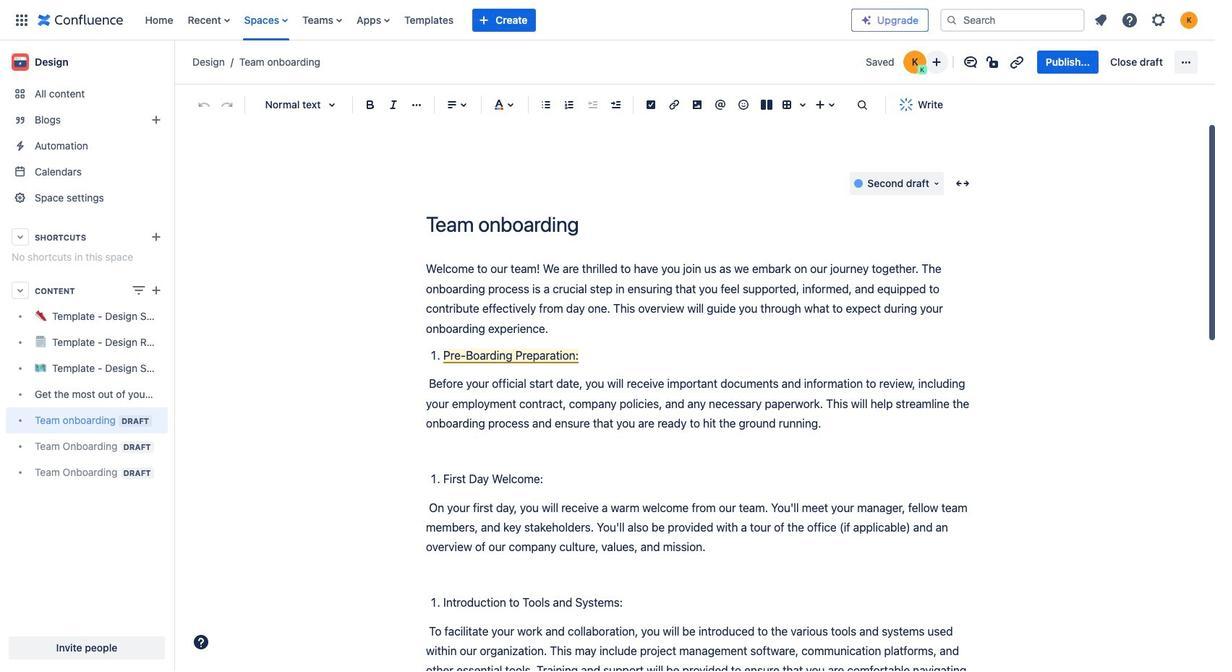 Task type: locate. For each thing, give the bounding box(es) containing it.
Main content area, start typing to enter text. text field
[[426, 260, 976, 672]]

align left image
[[443, 96, 461, 114]]

confluence image
[[38, 11, 123, 29], [38, 11, 123, 29]]

collapse sidebar image
[[158, 48, 190, 77]]

group
[[1037, 51, 1172, 74]]

list for the premium icon
[[1088, 7, 1206, 33]]

action item [] image
[[642, 96, 660, 114]]

table size image
[[794, 96, 812, 114]]

list for 'appswitcher icon'
[[138, 0, 851, 40]]

tree
[[6, 304, 168, 486]]

Give this page a title text field
[[426, 213, 976, 237]]

list
[[138, 0, 851, 40], [1088, 7, 1206, 33]]

emoji : image
[[735, 96, 752, 114]]

banner
[[0, 0, 1215, 41]]

search image
[[946, 14, 958, 26]]

more formatting image
[[408, 96, 425, 114]]

None search field
[[940, 8, 1085, 31]]

settings icon image
[[1150, 11, 1167, 29]]

help icon image
[[1121, 11, 1138, 29]]

bold ⌘b image
[[362, 96, 379, 114]]

Search field
[[940, 8, 1085, 31]]

1 horizontal spatial list
[[1088, 7, 1206, 33]]

no restrictions image
[[985, 54, 1002, 71]]

global element
[[9, 0, 851, 40]]

table ⇧⌥t image
[[778, 96, 796, 114]]

add image, video, or file image
[[689, 96, 706, 114]]

add shortcut image
[[148, 229, 165, 246]]

create a blog image
[[148, 111, 165, 129]]

italic ⌘i image
[[385, 96, 402, 114]]

mention @ image
[[712, 96, 729, 114]]

make page full-width image
[[954, 175, 971, 193]]

numbered list ⌘⇧7 image
[[561, 96, 578, 114]]

comment icon image
[[962, 54, 979, 71]]

list formating group
[[535, 93, 627, 116]]

0 horizontal spatial list
[[138, 0, 851, 40]]

copy link image
[[1008, 54, 1025, 71]]

create image
[[148, 282, 165, 299]]

text formatting group
[[359, 93, 428, 116]]

indent tab image
[[607, 96, 624, 114]]



Task type: describe. For each thing, give the bounding box(es) containing it.
more image
[[1178, 54, 1195, 71]]

premium image
[[861, 14, 872, 26]]

tree inside space element
[[6, 304, 168, 486]]

find and replace image
[[853, 96, 871, 114]]

notification icon image
[[1092, 11, 1110, 29]]

your profile and preferences image
[[1180, 11, 1198, 29]]

invite to edit image
[[928, 54, 945, 71]]

change view image
[[130, 282, 148, 299]]

appswitcher icon image
[[13, 11, 30, 29]]

layouts image
[[758, 96, 775, 114]]

link ⌘k image
[[665, 96, 683, 114]]

bullet list ⌘⇧8 image
[[537, 96, 555, 114]]

space element
[[0, 41, 174, 672]]



Task type: vqa. For each thing, say whether or not it's contained in the screenshot.
the search image
yes



